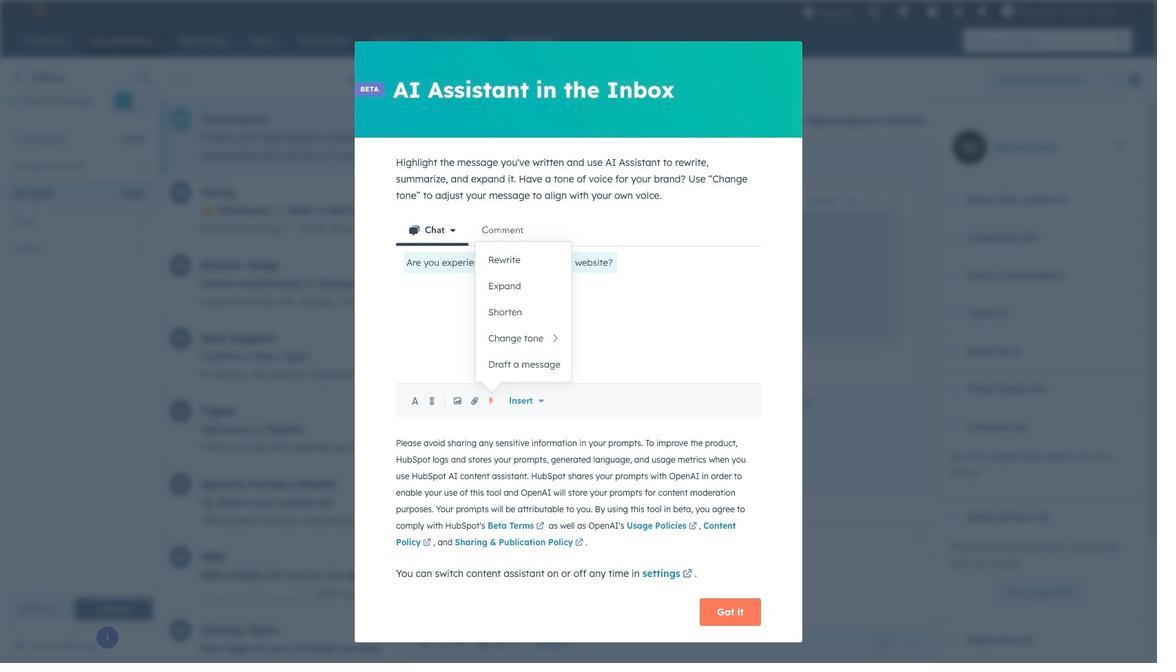 Task type: vqa. For each thing, say whether or not it's contained in the screenshot.
Contacts associated with Contacts and companies
no



Task type: locate. For each thing, give the bounding box(es) containing it.
email from shonen jump with subject search and destroy in sleepy princess! row
[[162, 247, 1157, 320]]

close image
[[505, 537, 510, 542]]

0 horizontal spatial group
[[861, 633, 925, 655]]

link opens in a new window image
[[805, 398, 813, 411], [805, 400, 813, 408], [689, 521, 697, 533], [536, 523, 544, 531], [423, 540, 431, 548], [683, 567, 692, 584]]

main content
[[162, 59, 1157, 663]]

marketplaces image
[[898, 6, 910, 19]]

2 caret image from the top
[[948, 516, 956, 519]]

1 vertical spatial group
[[861, 633, 925, 655]]

email from squarespace with subject create your squarespace website row
[[162, 101, 718, 174]]

james peterson image
[[1002, 5, 1014, 17]]

email from going with subject 😉 charleston —  $195 to $197 (apr-may / jul) row
[[162, 174, 1068, 247]]

0 vertical spatial caret image
[[948, 425, 956, 429]]

0 vertical spatial group
[[1096, 69, 1146, 91]]

email from figma with subject welcome to figjam row
[[162, 393, 1126, 466]]

link opens in a new window image
[[536, 521, 544, 533], [689, 523, 697, 531], [423, 538, 431, 550], [575, 538, 583, 550], [575, 540, 583, 548], [683, 570, 692, 580]]

1 vertical spatial caret image
[[948, 516, 956, 519]]

heading
[[740, 115, 925, 127]]

dialog
[[355, 41, 802, 643]]

group
[[1096, 69, 1146, 91], [861, 633, 925, 655]]

1 caret image from the top
[[948, 425, 956, 429]]

row group
[[162, 101, 1157, 663]]

menu
[[796, 0, 1141, 22]]

caret image
[[948, 425, 956, 429], [948, 516, 956, 519]]



Task type: describe. For each thing, give the bounding box(es) containing it.
squarespace image
[[627, 245, 736, 261]]

email from nbr with subject nbr heads up: key du val director leaves as investors consider their options row
[[162, 539, 1157, 612]]

email from clickup team with subject new login to your clickup account row
[[162, 612, 1148, 663]]

email from sprouts farmers market with subject 🗞️ here's your weekly ad row
[[162, 466, 1157, 539]]

email from xero support with subject confirm a xero login row
[[162, 320, 1097, 393]]

conversations assistant feature preview image
[[396, 215, 761, 418]]

Search HubSpot search field
[[964, 29, 1109, 52]]

you're available image
[[11, 99, 17, 104]]

1 horizontal spatial group
[[1096, 69, 1146, 91]]



